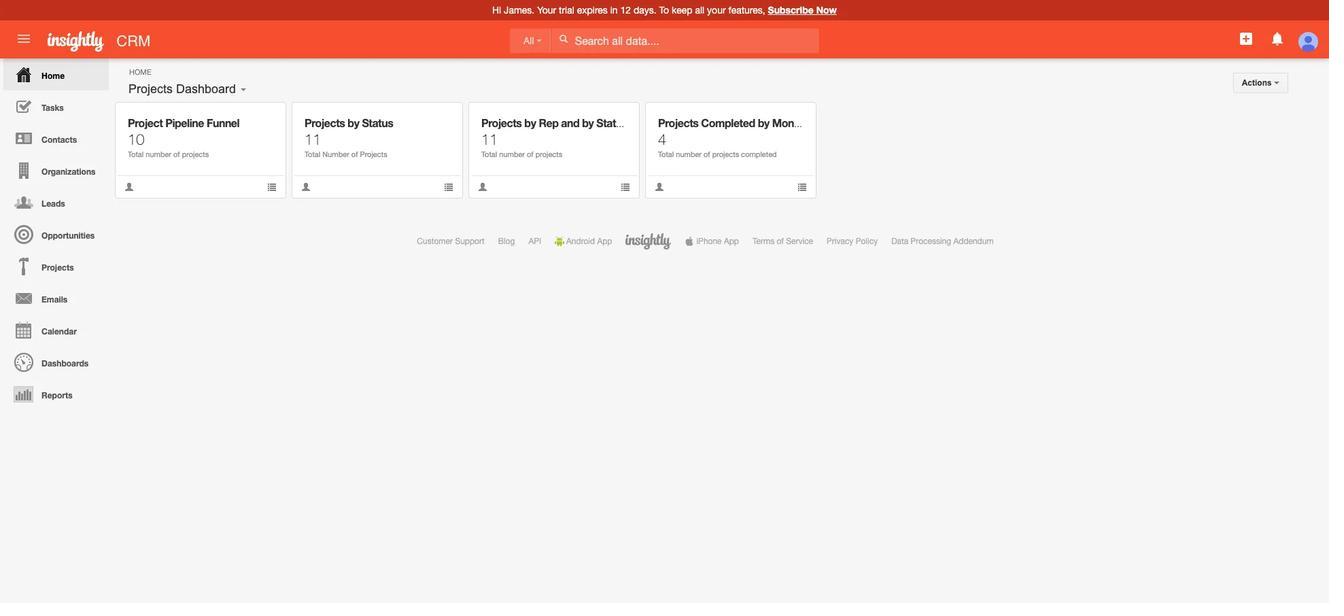 Task type: describe. For each thing, give the bounding box(es) containing it.
contacts
[[42, 135, 77, 145]]

projects for projects by status 11 total number of projects
[[305, 116, 345, 129]]

projects dashboard button
[[124, 79, 241, 99]]

notifications image
[[1270, 31, 1286, 47]]

organizations link
[[3, 154, 109, 186]]

projects right number
[[360, 150, 387, 158]]

projects completed by month link
[[658, 116, 804, 129]]

data
[[892, 237, 909, 246]]

projects by rep and by status link
[[482, 116, 628, 129]]

12
[[621, 5, 631, 16]]

iphone
[[697, 237, 722, 246]]

total inside 'projects by status 11 total number of projects'
[[305, 150, 321, 158]]

to
[[659, 5, 669, 16]]

project pipeline funnel 10 total number of projects
[[128, 116, 240, 158]]

api
[[529, 237, 541, 246]]

projects link
[[3, 250, 109, 282]]

rep
[[539, 116, 559, 129]]

number inside the projects by rep and by status 11 total number of projects
[[499, 150, 525, 158]]

completed
[[702, 116, 755, 129]]

11 inside 'projects by status 11 total number of projects'
[[305, 131, 321, 148]]

projects for projects by rep and by status 11 total number of projects
[[482, 116, 522, 129]]

project pipeline funnel link
[[128, 116, 240, 129]]

4
[[658, 131, 667, 148]]

customer
[[417, 237, 453, 246]]

data processing addendum link
[[892, 237, 994, 246]]

projects by status link
[[305, 116, 393, 129]]

dashboards
[[42, 358, 89, 369]]

projects for projects dashboard
[[129, 82, 173, 96]]

projects for projects
[[42, 263, 74, 273]]

11 inside the projects by rep and by status 11 total number of projects
[[482, 131, 498, 148]]

emails
[[42, 295, 68, 305]]

all link
[[510, 28, 551, 53]]

projects dashboard
[[129, 82, 236, 96]]

tasks
[[42, 103, 64, 113]]

of inside projects completed by month 4 total number of projects completed
[[704, 150, 711, 158]]

contacts link
[[3, 122, 109, 154]]

crm
[[117, 33, 151, 50]]

projects by status 11 total number of projects
[[305, 116, 393, 158]]

processing
[[911, 237, 952, 246]]

privacy
[[827, 237, 854, 246]]

of inside "project pipeline funnel 10 total number of projects"
[[173, 150, 180, 158]]

your
[[707, 5, 726, 16]]

policy
[[856, 237, 878, 246]]

your
[[537, 5, 556, 16]]

iphone app link
[[685, 237, 739, 246]]

blog link
[[498, 237, 515, 246]]

home link
[[3, 58, 109, 90]]

total inside projects completed by month 4 total number of projects completed
[[658, 150, 674, 158]]

by inside 'projects by status 11 total number of projects'
[[348, 116, 359, 129]]

projects by rep and by status 11 total number of projects
[[482, 116, 628, 158]]

calendar link
[[3, 314, 109, 346]]

app for iphone app
[[724, 237, 739, 246]]

organizations
[[42, 167, 96, 177]]

number
[[323, 150, 349, 158]]

tasks link
[[3, 90, 109, 122]]

reports
[[42, 390, 73, 401]]

actions button
[[1234, 73, 1289, 93]]

of inside 'projects by status 11 total number of projects'
[[352, 150, 358, 158]]

subscribe
[[768, 4, 814, 16]]

number inside projects completed by month 4 total number of projects completed
[[676, 150, 702, 158]]

terms of service link
[[753, 237, 814, 246]]

privacy policy link
[[827, 237, 878, 246]]

features,
[[729, 5, 766, 16]]

2 by from the left
[[525, 116, 536, 129]]

1 horizontal spatial home
[[129, 68, 151, 76]]

white image
[[559, 34, 568, 44]]

api link
[[529, 237, 541, 246]]

days.
[[634, 5, 657, 16]]

2 wrench image from the left
[[788, 112, 798, 122]]

in
[[611, 5, 618, 16]]

leads
[[42, 199, 65, 209]]

list image for month
[[798, 182, 807, 192]]

blog
[[498, 237, 515, 246]]



Task type: locate. For each thing, give the bounding box(es) containing it.
projects
[[129, 82, 173, 96], [305, 116, 345, 129], [482, 116, 522, 129], [658, 116, 699, 129], [360, 150, 387, 158], [42, 263, 74, 273]]

number inside "project pipeline funnel 10 total number of projects"
[[146, 150, 171, 158]]

customer support link
[[417, 237, 485, 246]]

hi james. your trial expires in 12 days. to keep all your features, subscribe now
[[492, 4, 837, 16]]

3 projects from the left
[[713, 150, 739, 158]]

1 list image from the left
[[267, 182, 277, 192]]

0 horizontal spatial status
[[362, 116, 393, 129]]

by inside projects completed by month 4 total number of projects completed
[[758, 116, 770, 129]]

projects up 4
[[658, 116, 699, 129]]

projects for projects completed by month 4 total number of projects completed
[[658, 116, 699, 129]]

number down project
[[146, 150, 171, 158]]

1 horizontal spatial wrench image
[[788, 112, 798, 122]]

number down the projects by rep and by status link
[[499, 150, 525, 158]]

by left month
[[758, 116, 770, 129]]

2 status from the left
[[597, 116, 628, 129]]

terms
[[753, 237, 775, 246]]

user image down 4
[[655, 182, 665, 192]]

now
[[817, 4, 837, 16]]

wrench image
[[258, 112, 267, 122], [788, 112, 798, 122]]

0 horizontal spatial user image
[[301, 182, 311, 192]]

1 horizontal spatial user image
[[478, 182, 488, 192]]

funnel
[[207, 116, 240, 129]]

0 horizontal spatial home
[[42, 71, 65, 81]]

app right iphone
[[724, 237, 739, 246]]

number down completed
[[676, 150, 702, 158]]

status inside 'projects by status 11 total number of projects'
[[362, 116, 393, 129]]

of
[[173, 150, 180, 158], [352, 150, 358, 158], [527, 150, 534, 158], [704, 150, 711, 158], [777, 237, 784, 246]]

2 list image from the left
[[444, 182, 454, 192]]

keep
[[672, 5, 693, 16]]

subscribe now link
[[768, 4, 837, 16]]

customer support
[[417, 237, 485, 246]]

wrench image
[[434, 112, 444, 122], [611, 112, 621, 122]]

1 by from the left
[[348, 116, 359, 129]]

0 horizontal spatial number
[[146, 150, 171, 158]]

of right terms
[[777, 237, 784, 246]]

total inside the projects by rep and by status 11 total number of projects
[[482, 150, 497, 158]]

1 horizontal spatial app
[[724, 237, 739, 246]]

user image
[[301, 182, 311, 192], [478, 182, 488, 192], [655, 182, 665, 192]]

home
[[129, 68, 151, 76], [42, 71, 65, 81]]

1 horizontal spatial projects
[[536, 150, 563, 158]]

1 total from the left
[[128, 150, 144, 158]]

terms of service
[[753, 237, 814, 246]]

of down project pipeline funnel link
[[173, 150, 180, 158]]

1 horizontal spatial wrench image
[[611, 112, 621, 122]]

projects inside "project pipeline funnel 10 total number of projects"
[[182, 150, 209, 158]]

reports link
[[3, 378, 109, 410]]

list image for and
[[621, 182, 631, 192]]

11 down the projects by rep and by status link
[[482, 131, 498, 148]]

projects down rep
[[536, 150, 563, 158]]

app right android on the top left of the page
[[597, 237, 612, 246]]

support
[[455, 237, 485, 246]]

navigation
[[0, 58, 109, 410]]

user image for number
[[655, 182, 665, 192]]

user image up support
[[478, 182, 488, 192]]

emails link
[[3, 282, 109, 314]]

opportunities
[[42, 231, 95, 241]]

status
[[362, 116, 393, 129], [597, 116, 628, 129]]

0 horizontal spatial app
[[597, 237, 612, 246]]

4 total from the left
[[658, 150, 674, 158]]

0 horizontal spatial projects
[[182, 150, 209, 158]]

home down crm
[[129, 68, 151, 76]]

completed
[[742, 150, 777, 158]]

list image for 10
[[267, 182, 277, 192]]

hi
[[492, 5, 501, 16]]

2 11 from the left
[[482, 131, 498, 148]]

user image for 11
[[478, 182, 488, 192]]

10
[[128, 131, 145, 148]]

android
[[567, 237, 595, 246]]

home inside home link
[[42, 71, 65, 81]]

11
[[305, 131, 321, 148], [482, 131, 498, 148]]

projects inside the projects by rep and by status 11 total number of projects
[[482, 116, 522, 129]]

0 horizontal spatial wrench image
[[434, 112, 444, 122]]

projects
[[182, 150, 209, 158], [536, 150, 563, 158], [713, 150, 739, 158]]

home up tasks link
[[42, 71, 65, 81]]

of down completed
[[704, 150, 711, 158]]

projects left rep
[[482, 116, 522, 129]]

3 list image from the left
[[621, 182, 631, 192]]

leads link
[[3, 186, 109, 218]]

total
[[128, 150, 144, 158], [305, 150, 321, 158], [482, 150, 497, 158], [658, 150, 674, 158]]

actions
[[1242, 78, 1275, 88]]

projects inside projects completed by month 4 total number of projects completed
[[658, 116, 699, 129]]

service
[[786, 237, 814, 246]]

expires
[[577, 5, 608, 16]]

iphone app
[[697, 237, 739, 246]]

by up number
[[348, 116, 359, 129]]

number
[[146, 150, 171, 158], [499, 150, 525, 158], [676, 150, 702, 158]]

wrench image right completed
[[788, 112, 798, 122]]

pipeline
[[165, 116, 204, 129]]

android app
[[567, 237, 612, 246]]

total inside "project pipeline funnel 10 total number of projects"
[[128, 150, 144, 158]]

0 horizontal spatial wrench image
[[258, 112, 267, 122]]

projects inside the projects by rep and by status 11 total number of projects
[[536, 150, 563, 158]]

3 number from the left
[[676, 150, 702, 158]]

list image for 11
[[444, 182, 454, 192]]

projects up project
[[129, 82, 173, 96]]

projects inside button
[[129, 82, 173, 96]]

projects down completed
[[713, 150, 739, 158]]

projects up "emails" link
[[42, 263, 74, 273]]

2 user image from the left
[[478, 182, 488, 192]]

11 down projects by status link
[[305, 131, 321, 148]]

navigation containing home
[[0, 58, 109, 410]]

1 projects from the left
[[182, 150, 209, 158]]

1 horizontal spatial 11
[[482, 131, 498, 148]]

user image for of
[[301, 182, 311, 192]]

list image
[[267, 182, 277, 192], [444, 182, 454, 192], [621, 182, 631, 192], [798, 182, 807, 192]]

james.
[[504, 5, 535, 16]]

2 total from the left
[[305, 150, 321, 158]]

4 by from the left
[[758, 116, 770, 129]]

4 list image from the left
[[798, 182, 807, 192]]

projects inside projects completed by month 4 total number of projects completed
[[713, 150, 739, 158]]

and
[[561, 116, 580, 129]]

all
[[524, 35, 534, 46]]

2 app from the left
[[724, 237, 739, 246]]

2 horizontal spatial user image
[[655, 182, 665, 192]]

of down the projects by rep and by status link
[[527, 150, 534, 158]]

wrench image right funnel
[[258, 112, 267, 122]]

opportunities link
[[3, 218, 109, 250]]

all
[[695, 5, 705, 16]]

by right and
[[582, 116, 594, 129]]

1 horizontal spatial status
[[597, 116, 628, 129]]

user image
[[124, 182, 134, 192]]

status inside the projects by rep and by status 11 total number of projects
[[597, 116, 628, 129]]

user image down 'projects by status 11 total number of projects'
[[301, 182, 311, 192]]

projects up number
[[305, 116, 345, 129]]

trial
[[559, 5, 575, 16]]

android app link
[[555, 237, 612, 246]]

2 horizontal spatial projects
[[713, 150, 739, 158]]

Search all data.... text field
[[551, 28, 819, 53]]

privacy policy
[[827, 237, 878, 246]]

2 number from the left
[[499, 150, 525, 158]]

addendum
[[954, 237, 994, 246]]

by left rep
[[525, 116, 536, 129]]

1 wrench image from the left
[[434, 112, 444, 122]]

1 11 from the left
[[305, 131, 321, 148]]

dashboard
[[176, 82, 236, 96]]

2 projects from the left
[[536, 150, 563, 158]]

app for android app
[[597, 237, 612, 246]]

projects down pipeline
[[182, 150, 209, 158]]

projects completed by month 4 total number of projects completed
[[658, 116, 804, 158]]

of right number
[[352, 150, 358, 158]]

0 horizontal spatial 11
[[305, 131, 321, 148]]

1 status from the left
[[362, 116, 393, 129]]

data processing addendum
[[892, 237, 994, 246]]

projects inside navigation
[[42, 263, 74, 273]]

2 wrench image from the left
[[611, 112, 621, 122]]

app
[[597, 237, 612, 246], [724, 237, 739, 246]]

3 by from the left
[[582, 116, 594, 129]]

month
[[772, 116, 804, 129]]

of inside the projects by rep and by status 11 total number of projects
[[527, 150, 534, 158]]

1 number from the left
[[146, 150, 171, 158]]

1 user image from the left
[[301, 182, 311, 192]]

3 total from the left
[[482, 150, 497, 158]]

2 horizontal spatial number
[[676, 150, 702, 158]]

project
[[128, 116, 163, 129]]

1 horizontal spatial number
[[499, 150, 525, 158]]

dashboards link
[[3, 346, 109, 378]]

1 wrench image from the left
[[258, 112, 267, 122]]

by
[[348, 116, 359, 129], [525, 116, 536, 129], [582, 116, 594, 129], [758, 116, 770, 129]]

3 user image from the left
[[655, 182, 665, 192]]

1 app from the left
[[597, 237, 612, 246]]

calendar
[[42, 326, 77, 337]]



Task type: vqa. For each thing, say whether or not it's contained in the screenshot.
Projects inside Projects by Rep and by Status 11 Total number of projects
yes



